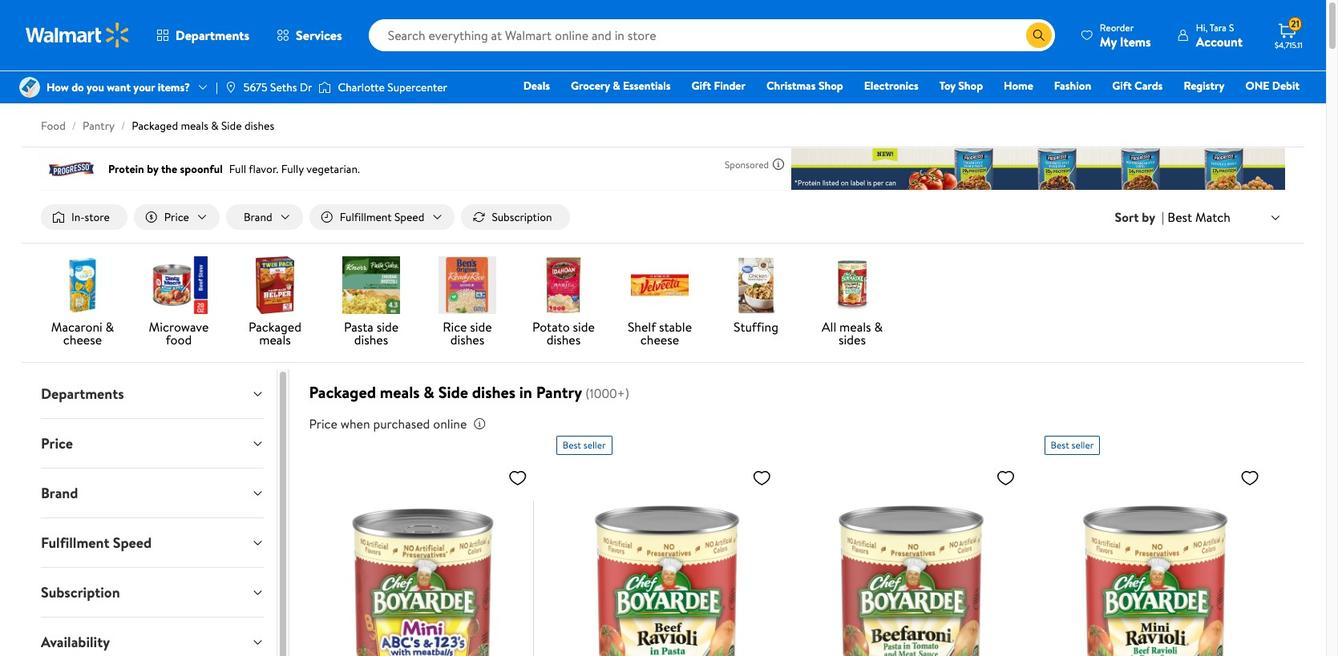 Task type: describe. For each thing, give the bounding box(es) containing it.
availability button
[[28, 618, 277, 657]]

1 vertical spatial departments button
[[28, 370, 277, 419]]

1 vertical spatial fulfillment speed button
[[28, 519, 277, 568]]

christmas shop link
[[759, 77, 851, 95]]

rice side dishes link
[[426, 257, 509, 350]]

speed inside sort and filter section element
[[395, 209, 424, 225]]

ad disclaimer and feedback image
[[772, 158, 785, 171]]

fulfillment speed button inside sort and filter section element
[[309, 204, 455, 230]]

1 / from the left
[[72, 118, 76, 134]]

online
[[433, 415, 467, 433]]

subscription button
[[28, 569, 277, 617]]

best for chef boyardee mini beef ravioli, microwave pasta, canned food, 15 oz. image at right
[[1051, 439, 1069, 452]]

rice side dishes image
[[439, 257, 496, 314]]

macaroni & cheese link
[[41, 257, 124, 350]]

registry
[[1184, 78, 1225, 94]]

my
[[1100, 32, 1117, 50]]

store
[[85, 209, 110, 225]]

5675 seths dr
[[244, 79, 312, 95]]

christmas
[[767, 78, 816, 94]]

subscription inside dropdown button
[[41, 583, 120, 603]]

hi, tara s account
[[1196, 20, 1243, 50]]

one debit link
[[1238, 77, 1307, 95]]

reorder
[[1100, 20, 1134, 34]]

brand inside sort and filter section element
[[244, 209, 272, 225]]

pasta side dishes
[[344, 318, 399, 349]]

charlotte supercenter
[[338, 79, 447, 95]]

deals
[[523, 78, 550, 94]]

shop for toy shop
[[958, 78, 983, 94]]

food
[[166, 331, 192, 349]]

sort and filter section element
[[22, 192, 1305, 243]]

gift cards
[[1112, 78, 1163, 94]]

shelf
[[628, 318, 656, 336]]

price inside sort and filter section element
[[164, 209, 189, 225]]

subscription inside button
[[492, 209, 552, 225]]

finder
[[714, 78, 746, 94]]

meals for packaged meals & side dishes in pantry (1000+)
[[380, 382, 420, 403]]

macaroni & cheese
[[51, 318, 114, 349]]

gift finder
[[692, 78, 746, 94]]

chef boyardee beef ravioli, microwave pasta, canned food, 15 oz. image
[[556, 462, 778, 657]]

fulfillment inside fulfillment speed tab
[[41, 533, 109, 553]]

chef boyardee beefaroni, 15 oz image
[[800, 462, 1022, 657]]

| inside sort and filter section element
[[1162, 209, 1165, 226]]

best match
[[1168, 208, 1231, 226]]

how
[[47, 79, 69, 95]]

fashion
[[1054, 78, 1092, 94]]

microwave food link
[[137, 257, 221, 350]]

packaged for packaged meals & side dishes in pantry (1000+)
[[309, 382, 376, 403]]

0 vertical spatial pantry
[[83, 118, 115, 134]]

dishes for rice
[[450, 331, 484, 349]]

in-
[[71, 209, 85, 225]]

sort
[[1115, 209, 1139, 226]]

home link
[[997, 77, 1041, 95]]

$4,715.11
[[1275, 39, 1303, 51]]

side for rice side dishes
[[470, 318, 492, 336]]

gift finder link
[[684, 77, 753, 95]]

best for chef boyardee beef ravioli, microwave pasta, canned food, 15 oz. image
[[563, 439, 581, 452]]

seths
[[270, 79, 297, 95]]

shelf stable cheese link
[[618, 257, 702, 350]]

packaged meals link
[[233, 257, 317, 350]]

macaroni
[[51, 318, 102, 336]]

items
[[1120, 32, 1151, 50]]

departments tab
[[28, 370, 277, 419]]

toy
[[940, 78, 956, 94]]

best seller for chef boyardee beef ravioli, microwave pasta, canned food, 15 oz. image
[[563, 439, 606, 452]]

potato
[[533, 318, 570, 336]]

sides
[[839, 331, 866, 349]]

walmart+ link
[[1245, 99, 1307, 117]]

fashion link
[[1047, 77, 1099, 95]]

christmas shop
[[767, 78, 843, 94]]

side for potato side dishes
[[573, 318, 595, 336]]

best seller for chef boyardee mini beef ravioli, microwave pasta, canned food, 15 oz. image at right
[[1051, 439, 1094, 452]]

fulfillment speed inside tab
[[41, 533, 152, 553]]

purchased
[[373, 415, 430, 433]]

sort by |
[[1115, 209, 1165, 226]]

macaroni & cheese image
[[54, 257, 111, 314]]

price when purchased online
[[309, 415, 467, 433]]

walmart image
[[26, 22, 130, 48]]

dishes left in
[[472, 382, 516, 403]]

grocery & essentials
[[571, 78, 671, 94]]

all
[[822, 318, 837, 336]]

home
[[1004, 78, 1033, 94]]

add to favorites list, chef boyardee beefaroni, 15 oz image
[[996, 468, 1016, 488]]

want
[[107, 79, 131, 95]]

availability
[[41, 633, 110, 653]]

packaged meals & side dishes in pantry (1000+)
[[309, 382, 629, 403]]

sponsored
[[725, 158, 769, 171]]

microwave
[[149, 318, 209, 336]]

grocery
[[571, 78, 610, 94]]

price inside tab
[[41, 434, 73, 454]]

potato side dishes link
[[522, 257, 605, 350]]

21
[[1291, 17, 1300, 31]]

pasta
[[344, 318, 374, 336]]

0 horizontal spatial side
[[221, 118, 242, 134]]

side for pasta side dishes
[[377, 318, 399, 336]]

seller for chef boyardee mini beef ravioli, microwave pasta, canned food, 15 oz. image at right
[[1072, 439, 1094, 452]]

microwave food image
[[150, 257, 208, 314]]

gift for gift cards
[[1112, 78, 1132, 94]]

packaged meals & side dishes link
[[132, 118, 274, 134]]

meals down items? at the top of page
[[181, 118, 208, 134]]

food
[[41, 118, 66, 134]]

stuffing
[[734, 318, 779, 336]]

1 vertical spatial price
[[309, 415, 338, 433]]

shelf stable cheese
[[628, 318, 692, 349]]

rice side dishes
[[443, 318, 492, 349]]

1 vertical spatial brand button
[[28, 469, 277, 518]]

rice
[[443, 318, 467, 336]]

when
[[341, 415, 370, 433]]

pantry link
[[83, 118, 115, 134]]



Task type: vqa. For each thing, say whether or not it's contained in the screenshot.
last. in the left of the page
no



Task type: locate. For each thing, give the bounding box(es) containing it.
fulfillment inside sort and filter section element
[[340, 209, 392, 225]]

shop right toy
[[958, 78, 983, 94]]

1 horizontal spatial side
[[438, 382, 468, 403]]

0 horizontal spatial best
[[563, 439, 581, 452]]

0 horizontal spatial seller
[[584, 439, 606, 452]]

0 horizontal spatial pantry
[[83, 118, 115, 134]]

best match button
[[1165, 207, 1285, 228]]

pantry right in
[[536, 382, 582, 403]]

in-store
[[71, 209, 110, 225]]

gift for gift finder
[[692, 78, 711, 94]]

dishes for pasta
[[354, 331, 388, 349]]

chef boyardee mini abc's and 123's with meatballs, 15 oz image
[[312, 462, 534, 657]]

2 shop from the left
[[958, 78, 983, 94]]

registry link
[[1177, 77, 1232, 95]]

 image for charlotte supercenter
[[319, 79, 331, 95]]

in
[[519, 382, 532, 403]]

brand
[[244, 209, 272, 225], [41, 484, 78, 504]]

supercenter
[[388, 79, 447, 95]]

2 horizontal spatial side
[[573, 318, 595, 336]]

1 vertical spatial fulfillment speed
[[41, 533, 152, 553]]

cheese
[[63, 331, 102, 349], [641, 331, 679, 349]]

1 horizontal spatial brand
[[244, 209, 272, 225]]

2 vertical spatial price
[[41, 434, 73, 454]]

1 horizontal spatial best seller
[[1051, 439, 1094, 452]]

0 vertical spatial packaged
[[132, 118, 178, 134]]

shelf stable cheese image
[[631, 257, 689, 314]]

fulfillment
[[340, 209, 392, 225], [41, 533, 109, 553]]

2 horizontal spatial packaged
[[309, 382, 376, 403]]

speed up subscription dropdown button
[[113, 533, 152, 553]]

1 vertical spatial subscription
[[41, 583, 120, 603]]

charlotte
[[338, 79, 385, 95]]

walmart+
[[1252, 100, 1300, 116]]

debit
[[1272, 78, 1300, 94]]

0 horizontal spatial fulfillment speed
[[41, 533, 152, 553]]

0 vertical spatial price
[[164, 209, 189, 225]]

2 horizontal spatial price
[[309, 415, 338, 433]]

side inside rice side dishes
[[470, 318, 492, 336]]

1 vertical spatial departments
[[41, 384, 124, 404]]

0 horizontal spatial fulfillment speed button
[[28, 519, 277, 568]]

1 vertical spatial brand
[[41, 484, 78, 504]]

2 vertical spatial packaged
[[309, 382, 376, 403]]

0 horizontal spatial best seller
[[563, 439, 606, 452]]

5675
[[244, 79, 268, 95]]

items?
[[158, 79, 190, 95]]

departments up items? at the top of page
[[176, 26, 249, 44]]

legal information image
[[473, 418, 486, 431]]

1 horizontal spatial pantry
[[536, 382, 582, 403]]

0 horizontal spatial /
[[72, 118, 76, 134]]

2 side from the left
[[470, 318, 492, 336]]

side
[[221, 118, 242, 134], [438, 382, 468, 403]]

side right rice
[[470, 318, 492, 336]]

best seller
[[563, 439, 606, 452], [1051, 439, 1094, 452]]

subscription button
[[461, 204, 570, 230]]

1 horizontal spatial cheese
[[641, 331, 679, 349]]

(1000+)
[[585, 385, 629, 403]]

fulfillment speed up pasta side dishes image
[[340, 209, 424, 225]]

how do you want your items?
[[47, 79, 190, 95]]

0 horizontal spatial shop
[[819, 78, 843, 94]]

0 vertical spatial speed
[[395, 209, 424, 225]]

price button up brand tab
[[28, 419, 277, 468]]

cheese inside shelf stable cheese
[[641, 331, 679, 349]]

 image left how
[[19, 77, 40, 98]]

meals up purchased on the bottom left of the page
[[380, 382, 420, 403]]

/ right pantry link on the left
[[121, 118, 125, 134]]

dishes down "potato side dishes" image
[[547, 331, 581, 349]]

match
[[1196, 208, 1231, 226]]

meals inside packaged meals
[[259, 331, 291, 349]]

departments inside tab
[[41, 384, 124, 404]]

cheese down macaroni & cheese image
[[63, 331, 102, 349]]

0 horizontal spatial gift
[[692, 78, 711, 94]]

0 vertical spatial brand button
[[226, 204, 303, 230]]

cheese for macaroni
[[63, 331, 102, 349]]

subscription up availability
[[41, 583, 120, 603]]

fulfillment speed inside sort and filter section element
[[340, 209, 424, 225]]

/
[[72, 118, 76, 134], [121, 118, 125, 134]]

stuffing image
[[727, 257, 785, 314]]

meals down packaged meals image
[[259, 331, 291, 349]]

meals for all meals & sides
[[840, 318, 871, 336]]

dishes down 5675
[[245, 118, 274, 134]]

| left 5675
[[216, 79, 218, 95]]

fulfillment speed button
[[309, 204, 455, 230], [28, 519, 277, 568]]

meals for packaged meals
[[259, 331, 291, 349]]

toy shop
[[940, 78, 983, 94]]

departments button up price tab
[[28, 370, 277, 419]]

packaged meals
[[249, 318, 301, 349]]

0 horizontal spatial price
[[41, 434, 73, 454]]

gift left cards
[[1112, 78, 1132, 94]]

1 horizontal spatial fulfillment speed
[[340, 209, 424, 225]]

fulfillment speed button up pasta side dishes image
[[309, 204, 455, 230]]

potato side dishes image
[[535, 257, 593, 314]]

0 vertical spatial departments button
[[143, 16, 263, 55]]

packaged for packaged meals
[[249, 318, 301, 336]]

price
[[164, 209, 189, 225], [309, 415, 338, 433], [41, 434, 73, 454]]

pantry
[[83, 118, 115, 134], [536, 382, 582, 403]]

dishes inside potato side dishes
[[547, 331, 581, 349]]

cards
[[1135, 78, 1163, 94]]

0 horizontal spatial  image
[[19, 77, 40, 98]]

brand button up packaged meals image
[[226, 204, 303, 230]]

meals
[[181, 118, 208, 134], [840, 318, 871, 336], [259, 331, 291, 349], [380, 382, 420, 403]]

speed inside tab
[[113, 533, 152, 553]]

packaged up when
[[309, 382, 376, 403]]

1 side from the left
[[377, 318, 399, 336]]

services button
[[263, 16, 356, 55]]

brand inside tab
[[41, 484, 78, 504]]

your
[[133, 79, 155, 95]]

microwave food
[[149, 318, 209, 349]]

1 vertical spatial fulfillment
[[41, 533, 109, 553]]

0 vertical spatial side
[[221, 118, 242, 134]]

1 horizontal spatial price
[[164, 209, 189, 225]]

1 horizontal spatial subscription
[[492, 209, 552, 225]]

best inside dropdown button
[[1168, 208, 1192, 226]]

&
[[613, 78, 620, 94], [211, 118, 219, 134], [106, 318, 114, 336], [874, 318, 883, 336], [424, 382, 435, 403]]

price button up microwave food image
[[134, 204, 220, 230]]

speed up pasta side dishes image
[[395, 209, 424, 225]]

price tab
[[28, 419, 277, 468]]

departments
[[176, 26, 249, 44], [41, 384, 124, 404]]

fulfillment speed up subscription dropdown button
[[41, 533, 152, 553]]

& inside all meals & sides
[[874, 318, 883, 336]]

1 best seller from the left
[[563, 439, 606, 452]]

all meals & sides
[[822, 318, 883, 349]]

0 horizontal spatial packaged
[[132, 118, 178, 134]]

0 vertical spatial subscription
[[492, 209, 552, 225]]

2 cheese from the left
[[641, 331, 679, 349]]

shop
[[819, 78, 843, 94], [958, 78, 983, 94]]

seller
[[584, 439, 606, 452], [1072, 439, 1094, 452]]

cheese down shelf stable cheese image
[[641, 331, 679, 349]]

/ right "food"
[[72, 118, 76, 134]]

3 side from the left
[[573, 318, 595, 336]]

side inside potato side dishes
[[573, 318, 595, 336]]

 image for how do you want your items?
[[19, 77, 40, 98]]

1 vertical spatial price button
[[28, 419, 277, 468]]

brand tab
[[28, 469, 277, 518]]

meals inside all meals & sides
[[840, 318, 871, 336]]

departments down "macaroni & cheese"
[[41, 384, 124, 404]]

1 gift from the left
[[692, 78, 711, 94]]

food / pantry / packaged meals & side dishes
[[41, 118, 274, 134]]

side right potato
[[573, 318, 595, 336]]

departments button up items? at the top of page
[[143, 16, 263, 55]]

seller for chef boyardee beef ravioli, microwave pasta, canned food, 15 oz. image
[[584, 439, 606, 452]]

hi,
[[1196, 20, 1208, 34]]

0 horizontal spatial cheese
[[63, 331, 102, 349]]

0 horizontal spatial departments
[[41, 384, 124, 404]]

subscription
[[492, 209, 552, 225], [41, 583, 120, 603]]

 image
[[19, 77, 40, 98], [319, 79, 331, 95]]

0 vertical spatial fulfillment speed button
[[309, 204, 455, 230]]

one
[[1246, 78, 1270, 94]]

0 horizontal spatial side
[[377, 318, 399, 336]]

cheese inside "macaroni & cheese"
[[63, 331, 102, 349]]

1 horizontal spatial shop
[[958, 78, 983, 94]]

packaged meals image
[[246, 257, 304, 314]]

0 vertical spatial |
[[216, 79, 218, 95]]

cheese for shelf
[[641, 331, 679, 349]]

1 horizontal spatial speed
[[395, 209, 424, 225]]

1 vertical spatial pantry
[[536, 382, 582, 403]]

dishes up packaged meals & side dishes in pantry (1000+)
[[450, 331, 484, 349]]

1 cheese from the left
[[63, 331, 102, 349]]

1 horizontal spatial fulfillment speed button
[[309, 204, 455, 230]]

| right by
[[1162, 209, 1165, 226]]

2 horizontal spatial best
[[1168, 208, 1192, 226]]

all meals & sides image
[[823, 257, 881, 314]]

dishes inside rice side dishes
[[450, 331, 484, 349]]

account
[[1196, 32, 1243, 50]]

0 vertical spatial fulfillment
[[340, 209, 392, 225]]

toy shop link
[[932, 77, 990, 95]]

packaged down your at top left
[[132, 118, 178, 134]]

1 horizontal spatial gift
[[1112, 78, 1132, 94]]

0 vertical spatial brand
[[244, 209, 272, 225]]

subscription up "potato side dishes" image
[[492, 209, 552, 225]]

packaged
[[132, 118, 178, 134], [249, 318, 301, 336], [309, 382, 376, 403]]

1 horizontal spatial |
[[1162, 209, 1165, 226]]

1 horizontal spatial packaged
[[249, 318, 301, 336]]

dishes inside the pasta side dishes
[[354, 331, 388, 349]]

2 seller from the left
[[1072, 439, 1094, 452]]

|
[[216, 79, 218, 95], [1162, 209, 1165, 226]]

fulfillment speed tab
[[28, 519, 277, 568]]

1 horizontal spatial side
[[470, 318, 492, 336]]

do
[[71, 79, 84, 95]]

1 vertical spatial |
[[1162, 209, 1165, 226]]

subscription tab
[[28, 569, 277, 617]]

0 vertical spatial fulfillment speed
[[340, 209, 424, 225]]

electronics link
[[857, 77, 926, 95]]

pasta side dishes link
[[330, 257, 413, 350]]

0 vertical spatial price button
[[134, 204, 220, 230]]

tara
[[1210, 20, 1227, 34]]

electronics
[[864, 78, 919, 94]]

food link
[[41, 118, 66, 134]]

1 horizontal spatial best
[[1051, 439, 1069, 452]]

dishes down pasta side dishes image
[[354, 331, 388, 349]]

0 vertical spatial departments
[[176, 26, 249, 44]]

s
[[1229, 20, 1234, 34]]

add to favorites list, chef boyardee mini abc's and 123's with meatballs, 15 oz image
[[508, 468, 527, 488]]

2 gift from the left
[[1112, 78, 1132, 94]]

reorder my items
[[1100, 20, 1151, 50]]

1 vertical spatial side
[[438, 382, 468, 403]]

grocery & essentials link
[[564, 77, 678, 95]]

add to favorites list, chef boyardee mini beef ravioli, microwave pasta, canned food, 15 oz. image
[[1240, 468, 1260, 488]]

0 horizontal spatial brand
[[41, 484, 78, 504]]

stuffing link
[[714, 257, 798, 337]]

in-store button
[[41, 204, 127, 230]]

brand button down price tab
[[28, 469, 277, 518]]

 image right dr
[[319, 79, 331, 95]]

Search search field
[[369, 19, 1055, 51]]

pasta side dishes image
[[342, 257, 400, 314]]

dishes for potato
[[547, 331, 581, 349]]

side inside the pasta side dishes
[[377, 318, 399, 336]]

1 vertical spatial speed
[[113, 533, 152, 553]]

shop for christmas shop
[[819, 78, 843, 94]]

search icon image
[[1033, 29, 1045, 42]]

side right pasta
[[377, 318, 399, 336]]

 image
[[224, 81, 237, 94]]

1 horizontal spatial  image
[[319, 79, 331, 95]]

packaged down packaged meals image
[[249, 318, 301, 336]]

services
[[296, 26, 342, 44]]

pantry down you
[[83, 118, 115, 134]]

1 horizontal spatial /
[[121, 118, 125, 134]]

2 / from the left
[[121, 118, 125, 134]]

gift left finder
[[692, 78, 711, 94]]

0 horizontal spatial subscription
[[41, 583, 120, 603]]

0 horizontal spatial |
[[216, 79, 218, 95]]

deals link
[[516, 77, 557, 95]]

dr
[[300, 79, 312, 95]]

fulfillment speed button up subscription dropdown button
[[28, 519, 277, 568]]

1 horizontal spatial departments
[[176, 26, 249, 44]]

1 horizontal spatial fulfillment
[[340, 209, 392, 225]]

shop right christmas
[[819, 78, 843, 94]]

0 horizontal spatial speed
[[113, 533, 152, 553]]

1 shop from the left
[[819, 78, 843, 94]]

price button
[[134, 204, 220, 230], [28, 419, 277, 468]]

one debit walmart+
[[1246, 78, 1300, 116]]

1 vertical spatial packaged
[[249, 318, 301, 336]]

1 seller from the left
[[584, 439, 606, 452]]

availability tab
[[28, 618, 277, 657]]

0 horizontal spatial fulfillment
[[41, 533, 109, 553]]

chef boyardee mini beef ravioli, microwave pasta, canned food, 15 oz. image
[[1044, 462, 1266, 657]]

1 horizontal spatial seller
[[1072, 439, 1094, 452]]

meals right all
[[840, 318, 871, 336]]

departments button
[[143, 16, 263, 55], [28, 370, 277, 419]]

speed
[[395, 209, 424, 225], [113, 533, 152, 553]]

Walmart Site-Wide search field
[[369, 19, 1055, 51]]

& inside "macaroni & cheese"
[[106, 318, 114, 336]]

add to favorites list, chef boyardee beef ravioli, microwave pasta, canned food, 15 oz. image
[[752, 468, 772, 488]]

potato side dishes
[[533, 318, 595, 349]]

essentials
[[623, 78, 671, 94]]

2 best seller from the left
[[1051, 439, 1094, 452]]

gift cards link
[[1105, 77, 1170, 95]]



